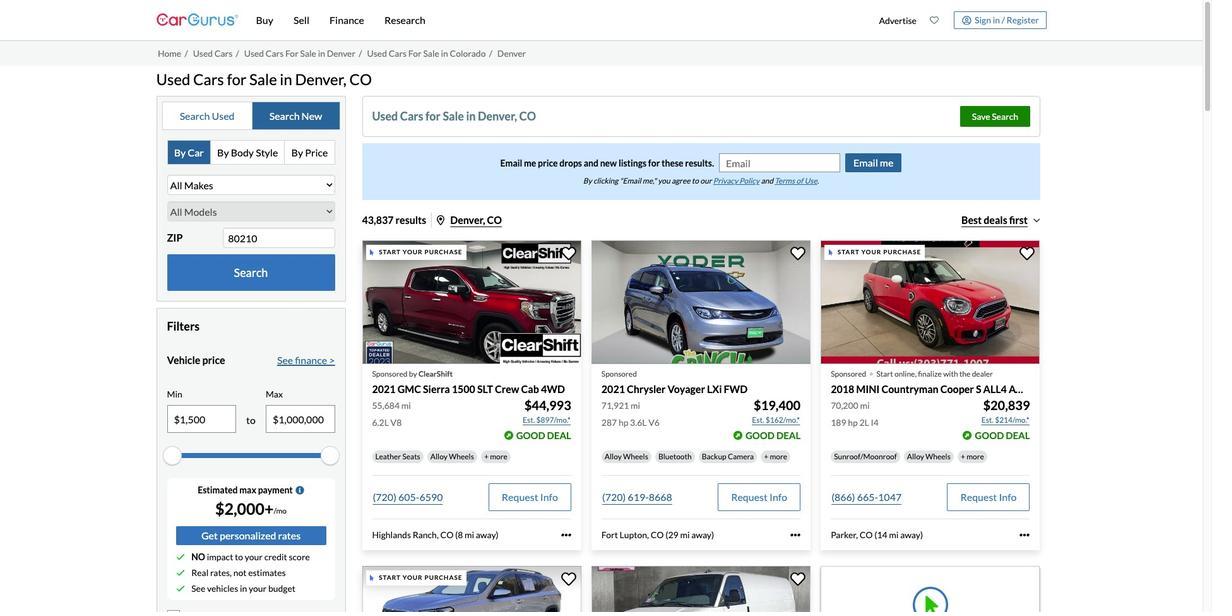 Task type: describe. For each thing, give the bounding box(es) containing it.
0 vertical spatial denver,
[[295, 70, 346, 88]]

used cars link
[[193, 48, 232, 59]]

6590
[[419, 491, 443, 503]]

buy button
[[246, 0, 283, 40]]

real rates, not estimates
[[191, 568, 286, 578]]

2 request from the left
[[731, 491, 768, 503]]

used cars for sale in colorado link
[[367, 48, 486, 59]]

mi right (8
[[465, 530, 474, 540]]

body
[[231, 146, 254, 158]]

good deal for clearshift
[[516, 430, 571, 441]]

+ for clearshift
[[484, 452, 489, 461]]

mi inside 55,684 mi 6.2l v8
[[401, 400, 411, 411]]

fort
[[602, 530, 618, 540]]

info circle image
[[295, 486, 304, 495]]

cargurus logo homepage link image
[[156, 2, 238, 38]]

max
[[239, 485, 256, 496]]

sponsored for ·
[[831, 369, 866, 379]]

results
[[396, 214, 426, 226]]

style
[[256, 146, 278, 158]]

personalized
[[220, 530, 276, 542]]

Min text field
[[168, 406, 236, 433]]

request info for clearshift
[[502, 491, 558, 503]]

score
[[289, 552, 310, 563]]

crew
[[495, 383, 519, 395]]

leather seats
[[375, 452, 420, 461]]

70,200
[[831, 400, 858, 411]]

filters
[[167, 319, 200, 333]]

1500
[[452, 383, 475, 395]]

0 vertical spatial used cars for sale in denver, co
[[156, 70, 372, 88]]

/ down finance dropdown button
[[359, 48, 362, 59]]

2 + more from the left
[[764, 452, 787, 461]]

alloy for ·
[[907, 452, 924, 461]]

not
[[233, 568, 247, 578]]

1 horizontal spatial to
[[246, 414, 256, 426]]

ranch,
[[413, 530, 439, 540]]

your for mouse pointer icon for by
[[403, 248, 423, 256]]

vehicles
[[207, 583, 238, 594]]

wheels for ·
[[926, 452, 951, 461]]

good for ·
[[975, 430, 1004, 441]]

2 alloy wheels from the left
[[605, 452, 648, 461]]

55,684 mi 6.2l v8
[[372, 400, 411, 428]]

your for mouse pointer icon for ·
[[861, 248, 881, 256]]

highlands ranch, co (8 mi away)
[[372, 530, 499, 540]]

rates,
[[210, 568, 232, 578]]

fwd
[[724, 383, 748, 395]]

search for search used
[[180, 110, 210, 122]]

purchase for clearshift
[[425, 248, 462, 256]]

search used
[[180, 110, 235, 122]]

est. inside $19,400 est. $162/mo.*
[[752, 415, 764, 425]]

mouse pointer image inside start your purchase link
[[370, 575, 374, 581]]

away) for $44,993
[[476, 530, 499, 540]]

terms
[[775, 176, 795, 186]]

(8
[[455, 530, 463, 540]]

0 horizontal spatial for
[[227, 70, 247, 88]]

awd
[[1009, 383, 1034, 395]]

est. $162/mo.* button
[[751, 414, 801, 427]]

1 check image from the top
[[176, 553, 185, 562]]

i4
[[871, 417, 879, 428]]

quicksilver metallic 2021 gmc terrain slt awd suv / crossover four-wheel drive 9-speed automatic image
[[362, 567, 581, 612]]

cab
[[521, 383, 539, 395]]

see for see vehicles in your budget
[[191, 583, 205, 594]]

our
[[700, 176, 712, 186]]

min
[[167, 389, 182, 400]]

price
[[305, 146, 328, 158]]

·
[[869, 361, 874, 384]]

email for email me price drops and new listings for these results.
[[500, 158, 522, 168]]

online,
[[895, 369, 917, 379]]

max
[[266, 389, 283, 400]]

ZIP telephone field
[[223, 228, 335, 248]]

user icon image
[[962, 15, 971, 25]]

search right save
[[992, 111, 1018, 122]]

$20,839 est. $214/mo.*
[[982, 398, 1030, 425]]

665-
[[857, 491, 878, 503]]

estimates
[[248, 568, 286, 578]]

start inside sponsored · start online, finalize with the dealer 2018 mini countryman cooper s all4 awd
[[877, 369, 893, 379]]

$214/mo.*
[[995, 415, 1029, 425]]

>
[[329, 354, 335, 366]]

70,200 mi 189 hp 2l i4
[[831, 400, 879, 428]]

in inside menu item
[[993, 14, 1000, 25]]

ellipsis h image for ·
[[1020, 530, 1030, 540]]

sponsored 2021 chrysler voyager lxi fwd
[[602, 369, 748, 395]]

buy
[[256, 14, 273, 26]]

research button
[[374, 0, 436, 40]]

me for email me
[[880, 157, 894, 169]]

no impact to your credit score
[[191, 552, 310, 563]]

by for by body style
[[217, 146, 229, 158]]

est. for ·
[[982, 415, 994, 425]]

vehicle
[[167, 354, 200, 366]]

email me price drops and new listings for these results.
[[500, 158, 714, 168]]

8668
[[649, 491, 672, 503]]

saved cars image
[[930, 16, 939, 25]]

+ more for ·
[[961, 452, 984, 461]]

0 horizontal spatial to
[[235, 552, 243, 563]]

v6
[[649, 417, 660, 428]]

2 alloy from the left
[[605, 452, 622, 461]]

red 2021 gmc sierra 1500 slt crew cab 4wd pickup truck four-wheel drive 10-speed automatic image
[[362, 241, 581, 364]]

"email
[[620, 176, 641, 186]]

me for email me price drops and new listings for these results.
[[524, 158, 536, 168]]

$2,000+
[[215, 499, 274, 518]]

/mo
[[274, 506, 287, 516]]

v8
[[391, 417, 402, 428]]

impact
[[207, 552, 233, 563]]

43,837
[[362, 214, 394, 226]]

2 good from the left
[[746, 430, 775, 441]]

2 denver from the left
[[497, 48, 526, 59]]

(29
[[666, 530, 678, 540]]

+ more for clearshift
[[484, 452, 507, 461]]

287
[[602, 417, 617, 428]]

your for mouse pointer icon in start your purchase link
[[403, 574, 423, 582]]

denver, co button
[[437, 214, 502, 226]]

sierra
[[423, 383, 450, 395]]

billet silver metallic clearcoat 2021 chrysler voyager lxi fwd minivan front-wheel drive 9-speed automatic image
[[591, 241, 811, 364]]

2 request info from the left
[[731, 491, 787, 503]]

more for clearshift
[[490, 452, 507, 461]]

/ inside sign in / register link
[[1002, 14, 1005, 25]]

2 + from the left
[[764, 452, 768, 461]]

43,837 results
[[362, 214, 426, 226]]

home
[[158, 48, 181, 59]]

sponsored for by
[[372, 369, 408, 379]]

car
[[188, 146, 204, 158]]

bluetooth
[[658, 452, 692, 461]]

no
[[191, 552, 205, 563]]

see finance > link
[[277, 353, 335, 368]]

privacy policy link
[[713, 176, 760, 186]]

request info button for clearshift
[[489, 483, 571, 511]]

used cars for sale in denver link
[[244, 48, 356, 59]]

sponsored for 2021
[[602, 369, 637, 379]]

0 vertical spatial and
[[584, 158, 598, 168]]

dealer
[[972, 369, 993, 379]]

sign in / register link
[[954, 11, 1046, 29]]

save search
[[972, 111, 1018, 122]]

2 horizontal spatial to
[[692, 176, 699, 186]]

est. $214/mo.* button
[[981, 414, 1030, 427]]

$20,839
[[983, 398, 1030, 413]]

purchase for ·
[[883, 248, 921, 256]]

3 away) from the left
[[900, 530, 923, 540]]

real
[[191, 568, 208, 578]]

highlands
[[372, 530, 411, 540]]

2021 inside sponsored 2021 chrysler voyager lxi fwd
[[602, 383, 625, 395]]

save
[[972, 111, 990, 122]]

mouse pointer image for ·
[[829, 249, 833, 256]]

terms of use link
[[775, 176, 817, 186]]

home / used cars / used cars for sale in denver / used cars for sale in colorado / denver
[[158, 48, 526, 59]]

$44,993 est. $897/mo.*
[[523, 398, 571, 425]]

2 horizontal spatial for
[[648, 158, 660, 168]]

chrysler
[[627, 383, 666, 395]]

(720) for $44,993
[[373, 491, 396, 503]]

(720) for $19,400
[[602, 491, 626, 503]]

new
[[600, 158, 617, 168]]

clearshift image
[[500, 333, 581, 364]]

chili red 2018 mini countryman cooper s all4 awd suv / crossover all-wheel drive manual image
[[821, 241, 1040, 364]]

by price tab
[[285, 141, 334, 164]]

2 ellipsis h image from the left
[[791, 530, 801, 540]]

fort lupton, co (29 mi away)
[[602, 530, 714, 540]]

by left clicking
[[583, 176, 592, 186]]

1 horizontal spatial for
[[426, 109, 441, 123]]



Task type: vqa. For each thing, say whether or not it's contained in the screenshot.
Save
yes



Task type: locate. For each thing, give the bounding box(es) containing it.
0 horizontal spatial away)
[[476, 530, 499, 540]]

1 horizontal spatial me
[[880, 157, 894, 169]]

price left drops
[[538, 158, 558, 168]]

by for by price
[[291, 146, 303, 158]]

alloy wheels for clearshift
[[430, 452, 474, 461]]

1 horizontal spatial for
[[408, 48, 422, 59]]

1 alloy from the left
[[430, 452, 447, 461]]

0 horizontal spatial price
[[202, 354, 225, 366]]

sponsored inside sponsored · start online, finalize with the dealer 2018 mini countryman cooper s all4 awd
[[831, 369, 866, 379]]

0 horizontal spatial me
[[524, 158, 536, 168]]

email for email me
[[854, 157, 878, 169]]

countryman
[[882, 383, 939, 395]]

1 wheels from the left
[[449, 452, 474, 461]]

check image
[[176, 585, 185, 593]]

deal down $162/mo.*
[[776, 430, 801, 441]]

2 horizontal spatial good deal
[[975, 430, 1030, 441]]

1 horizontal spatial good
[[746, 430, 775, 441]]

+ for ·
[[961, 452, 965, 461]]

summit white 2020 gmc savana cargo 3500 extended rwd van rear-wheel drive automatic image
[[591, 567, 811, 612]]

alloy
[[430, 452, 447, 461], [605, 452, 622, 461], [907, 452, 924, 461]]

0 horizontal spatial request info
[[502, 491, 558, 503]]

2 horizontal spatial sponsored
[[831, 369, 866, 379]]

3 request info button from the left
[[947, 483, 1030, 511]]

0 horizontal spatial +
[[484, 452, 489, 461]]

1 horizontal spatial price
[[538, 158, 558, 168]]

1 vertical spatial used cars for sale in denver, co
[[372, 109, 536, 123]]

agree
[[672, 176, 690, 186]]

2 for from the left
[[408, 48, 422, 59]]

1 vertical spatial see
[[191, 583, 205, 594]]

1 horizontal spatial ellipsis h image
[[791, 530, 801, 540]]

good deal down est. $897/mo.* button
[[516, 430, 571, 441]]

2 horizontal spatial +
[[961, 452, 965, 461]]

2 horizontal spatial more
[[967, 452, 984, 461]]

mouse pointer image for by
[[370, 249, 374, 256]]

2 info from the left
[[770, 491, 787, 503]]

menu
[[872, 3, 1046, 38]]

seats
[[402, 452, 420, 461]]

check image
[[176, 553, 185, 562], [176, 569, 185, 578]]

me,"
[[643, 176, 657, 186]]

1 + from the left
[[484, 452, 489, 461]]

search down zip telephone field
[[234, 266, 268, 280]]

good deal down est. $214/mo.* button
[[975, 430, 1030, 441]]

1 horizontal spatial away)
[[691, 530, 714, 540]]

s
[[976, 383, 981, 395]]

1 info from the left
[[540, 491, 558, 503]]

3 deal from the left
[[1006, 430, 1030, 441]]

2 deal from the left
[[776, 430, 801, 441]]

sign
[[975, 14, 991, 25]]

3 info from the left
[[999, 491, 1017, 503]]

me inside button
[[880, 157, 894, 169]]

4wd
[[541, 383, 565, 395]]

0 vertical spatial check image
[[176, 553, 185, 562]]

alloy right sunroof/moonroof
[[907, 452, 924, 461]]

0 horizontal spatial sponsored
[[372, 369, 408, 379]]

search left new
[[269, 110, 300, 122]]

and left new
[[584, 158, 598, 168]]

1 away) from the left
[[476, 530, 499, 540]]

alloy wheels for ·
[[907, 452, 951, 461]]

you
[[658, 176, 670, 186]]

search
[[180, 110, 210, 122], [269, 110, 300, 122], [992, 111, 1018, 122], [234, 266, 268, 280]]

for
[[227, 70, 247, 88], [426, 109, 441, 123], [648, 158, 660, 168]]

save search button
[[960, 106, 1030, 127]]

for down research popup button
[[408, 48, 422, 59]]

1 request from the left
[[502, 491, 538, 503]]

by
[[174, 146, 186, 158], [217, 146, 229, 158], [291, 146, 303, 158], [583, 176, 592, 186]]

search inside tab
[[269, 110, 300, 122]]

0 horizontal spatial request
[[502, 491, 538, 503]]

3 more from the left
[[967, 452, 984, 461]]

1 horizontal spatial deal
[[776, 430, 801, 441]]

2 horizontal spatial info
[[999, 491, 1017, 503]]

away) right (14 at the bottom right of page
[[900, 530, 923, 540]]

good down est. $162/mo.* button
[[746, 430, 775, 441]]

parker,
[[831, 530, 858, 540]]

Email email field
[[720, 154, 840, 172]]

denver
[[327, 48, 356, 59], [497, 48, 526, 59]]

alloy wheels
[[430, 452, 474, 461], [605, 452, 648, 461], [907, 452, 951, 461]]

1 horizontal spatial sponsored
[[602, 369, 637, 379]]

search new tab
[[252, 102, 339, 130]]

cooper
[[941, 383, 974, 395]]

clicking
[[593, 176, 618, 186]]

2 check image from the top
[[176, 569, 185, 578]]

2 vertical spatial denver,
[[450, 214, 485, 226]]

by car tab
[[168, 141, 211, 164]]

check image left no
[[176, 553, 185, 562]]

good for clearshift
[[516, 430, 545, 441]]

1 vertical spatial check image
[[176, 569, 185, 578]]

3 sponsored from the left
[[831, 369, 866, 379]]

budget
[[268, 583, 295, 594]]

(720) left 605- on the bottom of the page
[[373, 491, 396, 503]]

2 wheels from the left
[[623, 452, 648, 461]]

1 hp from the left
[[619, 417, 628, 428]]

0 horizontal spatial for
[[285, 48, 298, 59]]

/ left register
[[1002, 14, 1005, 25]]

(14
[[875, 530, 887, 540]]

2021 inside the sponsored by clearshift 2021 gmc sierra 1500 slt crew cab 4wd
[[372, 383, 396, 395]]

3 request info from the left
[[961, 491, 1017, 503]]

see for see finance >
[[277, 354, 293, 366]]

0 vertical spatial price
[[538, 158, 558, 168]]

map marker alt image
[[437, 215, 445, 226]]

search inside "tab"
[[180, 110, 210, 122]]

(720) left 619-
[[602, 491, 626, 503]]

3 + from the left
[[961, 452, 965, 461]]

by left body
[[217, 146, 229, 158]]

2021 up 71,921
[[602, 383, 625, 395]]

leather
[[375, 452, 401, 461]]

denver down finance dropdown button
[[327, 48, 356, 59]]

hp right "287"
[[619, 417, 628, 428]]

2 horizontal spatial away)
[[900, 530, 923, 540]]

3 good from the left
[[975, 430, 1004, 441]]

2 horizontal spatial ellipsis h image
[[1020, 530, 1030, 540]]

1 horizontal spatial est.
[[752, 415, 764, 425]]

sign in / register menu item
[[945, 11, 1046, 29]]

2 est. from the left
[[752, 415, 764, 425]]

away) for $19,400
[[691, 530, 714, 540]]

2 good deal from the left
[[746, 430, 801, 441]]

(866)
[[832, 491, 855, 503]]

1 vertical spatial for
[[426, 109, 441, 123]]

0 horizontal spatial 2021
[[372, 383, 396, 395]]

est. down $44,993
[[523, 415, 535, 425]]

3 ellipsis h image from the left
[[1020, 530, 1030, 540]]

2 horizontal spatial request info
[[961, 491, 1017, 503]]

2 hp from the left
[[848, 417, 858, 428]]

2 (720) from the left
[[602, 491, 626, 503]]

3 good deal from the left
[[975, 430, 1030, 441]]

start your purchase
[[379, 248, 462, 256], [838, 248, 921, 256], [379, 574, 462, 582]]

0 horizontal spatial alloy
[[430, 452, 447, 461]]

start your purchase for ·
[[838, 248, 921, 256]]

request info button for ·
[[947, 483, 1030, 511]]

0 horizontal spatial hp
[[619, 417, 628, 428]]

1 horizontal spatial email
[[854, 157, 878, 169]]

deal for ·
[[1006, 430, 1030, 441]]

parker, co (14 mi away)
[[831, 530, 923, 540]]

sponsored up chrysler
[[602, 369, 637, 379]]

1 horizontal spatial wheels
[[623, 452, 648, 461]]

menu containing sign in / register
[[872, 3, 1046, 38]]

$19,400
[[754, 398, 801, 413]]

mi
[[401, 400, 411, 411], [631, 400, 640, 411], [860, 400, 870, 411], [465, 530, 474, 540], [680, 530, 690, 540], [889, 530, 899, 540]]

see down real
[[191, 583, 205, 594]]

voyager
[[668, 383, 705, 395]]

by for by car
[[174, 146, 186, 158]]

1 horizontal spatial request
[[731, 491, 768, 503]]

0 horizontal spatial and
[[584, 158, 598, 168]]

2 vertical spatial to
[[235, 552, 243, 563]]

2 horizontal spatial + more
[[961, 452, 984, 461]]

by body style tab
[[211, 141, 285, 164]]

hp for ·
[[848, 417, 858, 428]]

2 horizontal spatial deal
[[1006, 430, 1030, 441]]

colorado
[[450, 48, 486, 59]]

3 est. from the left
[[982, 415, 994, 425]]

ellipsis h image for clearshift
[[561, 530, 571, 540]]

/ right home link on the left of the page
[[185, 48, 188, 59]]

these
[[662, 158, 683, 168]]

2 away) from the left
[[691, 530, 714, 540]]

see finance >
[[277, 354, 335, 366]]

1 request info from the left
[[502, 491, 558, 503]]

mouse pointer image
[[370, 249, 374, 256], [829, 249, 833, 256], [370, 575, 374, 581]]

71,921
[[602, 400, 629, 411]]

0 vertical spatial tab list
[[162, 102, 340, 130]]

search used tab
[[163, 102, 252, 130]]

0 horizontal spatial more
[[490, 452, 507, 461]]

ellipsis h image
[[561, 530, 571, 540], [791, 530, 801, 540], [1020, 530, 1030, 540]]

1 horizontal spatial request info
[[731, 491, 787, 503]]

1 request info button from the left
[[489, 483, 571, 511]]

hp inside 71,921 mi 287 hp 3.6l v6
[[619, 417, 628, 428]]

request for clearshift
[[502, 491, 538, 503]]

1 horizontal spatial denver
[[497, 48, 526, 59]]

menu bar containing buy
[[238, 0, 872, 40]]

menu bar
[[238, 0, 872, 40]]

sell button
[[283, 0, 319, 40]]

71,921 mi 287 hp 3.6l v6
[[602, 400, 660, 428]]

est. for clearshift
[[523, 415, 535, 425]]

0 horizontal spatial info
[[540, 491, 558, 503]]

1 horizontal spatial (720)
[[602, 491, 626, 503]]

good deal down est. $162/mo.* button
[[746, 430, 801, 441]]

tab list
[[162, 102, 340, 130], [167, 140, 335, 165]]

3 request from the left
[[961, 491, 997, 503]]

payment
[[258, 485, 293, 496]]

0 vertical spatial see
[[277, 354, 293, 366]]

1 vertical spatial and
[[761, 176, 773, 186]]

2 vertical spatial for
[[648, 158, 660, 168]]

by price
[[291, 146, 328, 158]]

est.
[[523, 415, 535, 425], [752, 415, 764, 425], [982, 415, 994, 425]]

0 vertical spatial for
[[227, 70, 247, 88]]

mi up 3.6l
[[631, 400, 640, 411]]

clearshift
[[418, 369, 453, 379]]

1047
[[878, 491, 902, 503]]

good down est. $897/mo.* button
[[516, 430, 545, 441]]

0 horizontal spatial deal
[[547, 430, 571, 441]]

2 horizontal spatial est.
[[982, 415, 994, 425]]

request info button
[[489, 483, 571, 511], [718, 483, 801, 511], [947, 483, 1030, 511]]

2021 up 55,684
[[372, 383, 396, 395]]

0 horizontal spatial est.
[[523, 415, 535, 425]]

2 horizontal spatial wheels
[[926, 452, 951, 461]]

3 alloy from the left
[[907, 452, 924, 461]]

check image up check image
[[176, 569, 185, 578]]

see vehicles in your budget
[[191, 583, 295, 594]]

sale
[[300, 48, 316, 59], [423, 48, 439, 59], [249, 70, 277, 88], [443, 109, 464, 123]]

to up the 'real rates, not estimates'
[[235, 552, 243, 563]]

1 horizontal spatial request info button
[[718, 483, 801, 511]]

(720) 619-8668 button
[[602, 483, 673, 511]]

sponsored up 2018
[[831, 369, 866, 379]]

search for search
[[234, 266, 268, 280]]

2 horizontal spatial request info button
[[947, 483, 1030, 511]]

1 + more from the left
[[484, 452, 507, 461]]

0 horizontal spatial see
[[191, 583, 205, 594]]

0 horizontal spatial email
[[500, 158, 522, 168]]

purchase
[[425, 248, 462, 256], [883, 248, 921, 256], [425, 574, 462, 582]]

0 horizontal spatial alloy wheels
[[430, 452, 474, 461]]

0 horizontal spatial good deal
[[516, 430, 571, 441]]

backup
[[702, 452, 726, 461]]

by left price
[[291, 146, 303, 158]]

denver,
[[295, 70, 346, 88], [478, 109, 517, 123], [450, 214, 485, 226]]

1 horizontal spatial see
[[277, 354, 293, 366]]

good deal for ·
[[975, 430, 1030, 441]]

used inside "tab"
[[212, 110, 235, 122]]

est. down the $20,839
[[982, 415, 994, 425]]

1 horizontal spatial good deal
[[746, 430, 801, 441]]

0 horizontal spatial request info button
[[489, 483, 571, 511]]

1 horizontal spatial +
[[764, 452, 768, 461]]

1 deal from the left
[[547, 430, 571, 441]]

3 + more from the left
[[961, 452, 984, 461]]

1 ellipsis h image from the left
[[561, 530, 571, 540]]

by left car at the top of page
[[174, 146, 186, 158]]

605-
[[398, 491, 419, 503]]

sponsored left by
[[372, 369, 408, 379]]

1 horizontal spatial 2021
[[602, 383, 625, 395]]

the
[[960, 369, 971, 379]]

0 horizontal spatial + more
[[484, 452, 507, 461]]

deal down $214/mo.*
[[1006, 430, 1030, 441]]

mi down gmc
[[401, 400, 411, 411]]

1 vertical spatial tab list
[[167, 140, 335, 165]]

good
[[516, 430, 545, 441], [746, 430, 775, 441], [975, 430, 1004, 441]]

est. inside the $20,839 est. $214/mo.*
[[982, 415, 994, 425]]

sponsored · start online, finalize with the dealer 2018 mini countryman cooper s all4 awd
[[831, 361, 1034, 395]]

1 more from the left
[[490, 452, 507, 461]]

mi right (14 at the bottom right of page
[[889, 530, 899, 540]]

estimated
[[198, 485, 238, 496]]

Max text field
[[266, 406, 334, 433]]

get personalized rates button
[[176, 527, 326, 546]]

policy
[[739, 176, 760, 186]]

0 horizontal spatial wheels
[[449, 452, 474, 461]]

1 good from the left
[[516, 430, 545, 441]]

tab list containing search used
[[162, 102, 340, 130]]

1 alloy wheels from the left
[[430, 452, 474, 461]]

email me button
[[845, 154, 902, 173]]

mi down mini
[[860, 400, 870, 411]]

rates
[[278, 530, 301, 542]]

search up car at the top of page
[[180, 110, 210, 122]]

wheels for clearshift
[[449, 452, 474, 461]]

by body style
[[217, 146, 278, 158]]

1 horizontal spatial info
[[770, 491, 787, 503]]

more
[[490, 452, 507, 461], [770, 452, 787, 461], [967, 452, 984, 461]]

1 sponsored from the left
[[372, 369, 408, 379]]

hp for 2021
[[619, 417, 628, 428]]

1 vertical spatial price
[[202, 354, 225, 366]]

0 vertical spatial to
[[692, 176, 699, 186]]

1 est. from the left
[[523, 415, 535, 425]]

deal for clearshift
[[547, 430, 571, 441]]

used
[[193, 48, 213, 59], [244, 48, 264, 59], [367, 48, 387, 59], [156, 70, 190, 88], [372, 109, 398, 123], [212, 110, 235, 122]]

2 sponsored from the left
[[602, 369, 637, 379]]

and right policy
[[761, 176, 773, 186]]

1 vertical spatial to
[[246, 414, 256, 426]]

1 (720) from the left
[[373, 491, 396, 503]]

good down est. $214/mo.* button
[[975, 430, 1004, 441]]

privacy
[[713, 176, 738, 186]]

3 alloy wheels from the left
[[907, 452, 951, 461]]

see inside see finance > link
[[277, 354, 293, 366]]

mi inside 70,200 mi 189 hp 2l i4
[[860, 400, 870, 411]]

2 horizontal spatial alloy wheels
[[907, 452, 951, 461]]

email inside button
[[854, 157, 878, 169]]

0 horizontal spatial good
[[516, 430, 545, 441]]

hp left the 2l
[[848, 417, 858, 428]]

1 for from the left
[[285, 48, 298, 59]]

3 wheels from the left
[[926, 452, 951, 461]]

1 denver from the left
[[327, 48, 356, 59]]

mini
[[856, 383, 880, 395]]

1 horizontal spatial hp
[[848, 417, 858, 428]]

1 horizontal spatial and
[[761, 176, 773, 186]]

mi inside 71,921 mi 287 hp 3.6l v6
[[631, 400, 640, 411]]

est. inside $44,993 est. $897/mo.*
[[523, 415, 535, 425]]

search for search new
[[269, 110, 300, 122]]

cargurus logo homepage link link
[[156, 2, 238, 38]]

1 horizontal spatial alloy wheels
[[605, 452, 648, 461]]

est. down $19,400
[[752, 415, 764, 425]]

2 horizontal spatial good
[[975, 430, 1004, 441]]

.
[[817, 176, 819, 186]]

2 request info button from the left
[[718, 483, 801, 511]]

0 horizontal spatial (720)
[[373, 491, 396, 503]]

sponsored by clearshift 2021 gmc sierra 1500 slt crew cab 4wd
[[372, 369, 565, 395]]

wheels
[[449, 452, 474, 461], [623, 452, 648, 461], [926, 452, 951, 461]]

info for clearshift
[[540, 491, 558, 503]]

mi right (29
[[680, 530, 690, 540]]

0 horizontal spatial ellipsis h image
[[561, 530, 571, 540]]

/ right 'colorado' in the top of the page
[[489, 48, 492, 59]]

and
[[584, 158, 598, 168], [761, 176, 773, 186]]

2 2021 from the left
[[602, 383, 625, 395]]

by
[[409, 369, 417, 379]]

alloy right "seats"
[[430, 452, 447, 461]]

$897/mo.*
[[536, 415, 571, 425]]

sponsored inside the sponsored by clearshift 2021 gmc sierra 1500 slt crew cab 4wd
[[372, 369, 408, 379]]

tab list containing by car
[[167, 140, 335, 165]]

(720) 605-6590 button
[[372, 483, 444, 511]]

deal down $897/mo.*
[[547, 430, 571, 441]]

0 horizontal spatial denver
[[327, 48, 356, 59]]

alloy down "287"
[[605, 452, 622, 461]]

2 more from the left
[[770, 452, 787, 461]]

1 horizontal spatial alloy
[[605, 452, 622, 461]]

1 2021 from the left
[[372, 383, 396, 395]]

info for ·
[[999, 491, 1017, 503]]

start your purchase for clearshift
[[379, 248, 462, 256]]

home link
[[158, 48, 181, 59]]

55,684
[[372, 400, 400, 411]]

advertise
[[879, 15, 917, 26]]

price right vehicle
[[202, 354, 225, 366]]

alloy for clearshift
[[430, 452, 447, 461]]

request for ·
[[961, 491, 997, 503]]

camera
[[728, 452, 754, 461]]

away) right (29
[[691, 530, 714, 540]]

/ right used cars link
[[236, 48, 239, 59]]

1 horizontal spatial more
[[770, 452, 787, 461]]

denver right 'colorado' in the top of the page
[[497, 48, 526, 59]]

2 horizontal spatial alloy
[[907, 452, 924, 461]]

drops
[[560, 158, 582, 168]]

for down sell popup button
[[285, 48, 298, 59]]

research
[[384, 14, 425, 26]]

(866) 665-1047
[[832, 491, 902, 503]]

$19,400 est. $162/mo.*
[[752, 398, 801, 425]]

1 horizontal spatial + more
[[764, 452, 787, 461]]

2 horizontal spatial request
[[961, 491, 997, 503]]

more for ·
[[967, 452, 984, 461]]

(720) 619-8668
[[602, 491, 672, 503]]

to left "our"
[[692, 176, 699, 186]]

1 good deal from the left
[[516, 430, 571, 441]]

all4
[[983, 383, 1007, 395]]

hp inside 70,200 mi 189 hp 2l i4
[[848, 417, 858, 428]]

search new
[[269, 110, 322, 122]]

see left finance
[[277, 354, 293, 366]]

1 vertical spatial denver,
[[478, 109, 517, 123]]

sponsored inside sponsored 2021 chrysler voyager lxi fwd
[[602, 369, 637, 379]]

sell
[[294, 14, 309, 26]]

away) right (8
[[476, 530, 499, 540]]

to left max text box
[[246, 414, 256, 426]]

start your purchase link
[[362, 567, 584, 612]]

request info for ·
[[961, 491, 1017, 503]]



